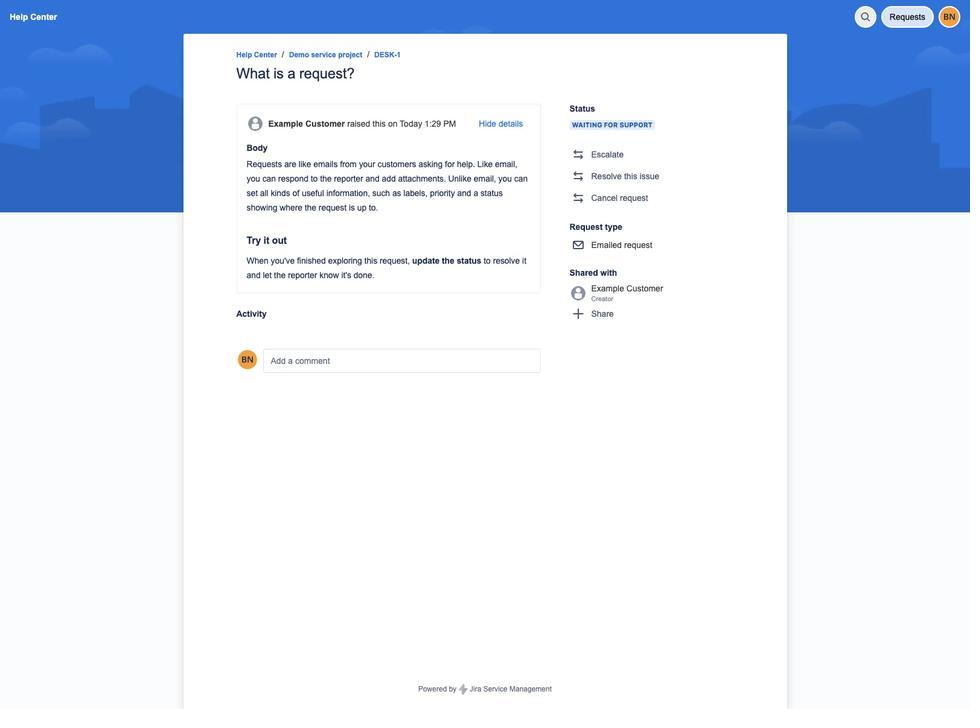 Task type: describe. For each thing, give the bounding box(es) containing it.
resolve
[[493, 256, 520, 266]]

on
[[388, 119, 397, 129]]

request inside requests are like emails from your customers asking for help. like email, you can respond to the reporter and add attachments. unlike email, you can set all kinds of useful information, such as labels, priority and a status showing where the request is up to.
[[319, 203, 347, 212]]

activity
[[236, 309, 267, 319]]

share button
[[570, 304, 722, 323]]

request?
[[299, 65, 355, 81]]

0 vertical spatial it
[[264, 235, 269, 246]]

like
[[477, 159, 493, 169]]

this inside button
[[624, 171, 637, 181]]

jira service management
[[468, 685, 552, 694]]

demo
[[289, 51, 309, 59]]

body
[[247, 143, 268, 153]]

know
[[319, 270, 339, 280]]

when
[[247, 256, 268, 266]]

hide details
[[479, 119, 523, 129]]

demo service project link
[[289, 51, 362, 59]]

center for help center / demo service project / desk-1 what is a request?
[[254, 51, 277, 59]]

service
[[311, 51, 336, 59]]

a inside the help center / demo service project / desk-1 what is a request?
[[287, 65, 295, 81]]

shared with
[[570, 268, 617, 278]]

priority
[[430, 188, 455, 198]]

asking
[[418, 159, 443, 169]]

reporter inside to resolve it and let the reporter know it's done.
[[288, 270, 317, 280]]

comment
[[295, 356, 330, 366]]

2 / from the left
[[367, 49, 369, 59]]

example customer raised this on today 1:29 pm
[[268, 119, 456, 129]]

shared
[[570, 268, 598, 278]]

2 can from the left
[[514, 174, 528, 183]]

exploring
[[328, 256, 362, 266]]

desk-1 link
[[374, 51, 401, 59]]

try it out
[[247, 235, 287, 246]]

finished
[[297, 256, 326, 266]]

to.
[[369, 203, 378, 212]]

status inside requests are like emails from your customers asking for help. like email, you can respond to the reporter and add attachments. unlike email, you can set all kinds of useful information, such as labels, priority and a status showing where the request is up to.
[[480, 188, 503, 198]]

today
[[400, 119, 422, 129]]

to resolve it and let the reporter know it's done.
[[247, 256, 529, 280]]

request for emailed request
[[624, 240, 652, 250]]

share
[[591, 309, 614, 319]]

your profile and settings image
[[940, 7, 959, 27]]

powered by
[[418, 685, 459, 694]]

like
[[299, 159, 311, 169]]

what
[[236, 65, 270, 81]]

you've
[[271, 256, 295, 266]]

request for cancel request
[[620, 193, 648, 203]]

0 vertical spatial this
[[373, 119, 386, 129]]

respond
[[278, 174, 308, 183]]

requests are like emails from your customers asking for help. like email, you can respond to the reporter and add attachments. unlike email, you can set all kinds of useful information, such as labels, priority and a status showing where the request is up to.
[[247, 159, 530, 212]]

when you've finished exploring this request, update the status
[[247, 256, 481, 266]]

resolve this issue
[[591, 171, 659, 181]]

requests button
[[881, 6, 934, 28]]

help center
[[10, 12, 57, 22]]

the down useful
[[305, 203, 316, 212]]

jira
[[470, 685, 481, 694]]

request type
[[570, 222, 622, 232]]

issue
[[640, 171, 659, 181]]

details
[[499, 119, 523, 129]]

1 you from the left
[[247, 174, 260, 183]]

to inside requests are like emails from your customers asking for help. like email, you can respond to the reporter and add attachments. unlike email, you can set all kinds of useful information, such as labels, priority and a status showing where the request is up to.
[[311, 174, 318, 183]]

emails
[[313, 159, 338, 169]]

1 vertical spatial email,
[[474, 174, 496, 183]]

status
[[570, 104, 595, 113]]

try
[[247, 235, 261, 246]]

by
[[449, 685, 457, 694]]

waiting
[[572, 121, 602, 129]]

for inside requests are like emails from your customers asking for help. like email, you can respond to the reporter and add attachments. unlike email, you can set all kinds of useful information, such as labels, priority and a status showing where the request is up to.
[[445, 159, 455, 169]]

your
[[359, 159, 375, 169]]

update
[[412, 256, 440, 266]]

resolve
[[591, 171, 622, 181]]

powered
[[418, 685, 447, 694]]

reporter inside requests are like emails from your customers asking for help. like email, you can respond to the reporter and add attachments. unlike email, you can set all kinds of useful information, such as labels, priority and a status showing where the request is up to.
[[334, 174, 363, 183]]

example for example customer raised this on today 1:29 pm
[[268, 119, 303, 129]]

help for help center
[[10, 12, 28, 22]]

a inside requests are like emails from your customers asking for help. like email, you can respond to the reporter and add attachments. unlike email, you can set all kinds of useful information, such as labels, priority and a status showing where the request is up to.
[[473, 188, 478, 198]]

customers
[[378, 159, 416, 169]]

add
[[382, 174, 396, 183]]

attachments.
[[398, 174, 446, 183]]

2 vertical spatial this
[[364, 256, 377, 266]]

resolve this issue button
[[570, 167, 722, 186]]



Task type: locate. For each thing, give the bounding box(es) containing it.
this left on
[[373, 119, 386, 129]]

a right add
[[288, 356, 293, 366]]

cancel request button
[[570, 188, 722, 208]]

request
[[620, 193, 648, 203], [319, 203, 347, 212], [624, 240, 652, 250]]

request
[[570, 222, 603, 232]]

example customer creator
[[591, 284, 663, 302]]

up
[[357, 203, 366, 212]]

a inside button
[[288, 356, 293, 366]]

0 horizontal spatial is
[[273, 65, 284, 81]]

let
[[263, 270, 272, 280]]

1 vertical spatial reporter
[[288, 270, 317, 280]]

a down demo
[[287, 65, 295, 81]]

customer
[[305, 119, 345, 129], [626, 284, 663, 293]]

help inside "link"
[[10, 12, 28, 22]]

creator
[[591, 295, 613, 302]]

customer for creator
[[626, 284, 663, 293]]

waiting for support
[[572, 121, 653, 129]]

requests for requests
[[890, 12, 925, 21]]

all
[[260, 188, 268, 198]]

you up set at the top left
[[247, 174, 260, 183]]

requests down body
[[247, 159, 282, 169]]

1 vertical spatial customer
[[626, 284, 663, 293]]

support
[[620, 121, 653, 129]]

0 vertical spatial email,
[[495, 159, 517, 169]]

0 vertical spatial help center link
[[5, 0, 62, 34]]

is left up
[[349, 203, 355, 212]]

0 vertical spatial requests
[[890, 12, 925, 21]]

example inside example customer creator
[[591, 284, 624, 293]]

1 vertical spatial it
[[522, 256, 526, 266]]

raised
[[347, 119, 370, 129]]

0 horizontal spatial center
[[30, 12, 57, 22]]

0 horizontal spatial reporter
[[288, 270, 317, 280]]

1 vertical spatial a
[[473, 188, 478, 198]]

1 horizontal spatial customer
[[626, 284, 663, 293]]

0 vertical spatial to
[[311, 174, 318, 183]]

is right what
[[273, 65, 284, 81]]

escalate
[[591, 150, 624, 159]]

0 horizontal spatial help
[[10, 12, 28, 22]]

the
[[320, 174, 332, 183], [305, 203, 316, 212], [442, 256, 454, 266], [274, 270, 286, 280]]

0 horizontal spatial customer
[[305, 119, 345, 129]]

useful
[[302, 188, 324, 198]]

0 vertical spatial customer
[[305, 119, 345, 129]]

information,
[[326, 188, 370, 198]]

this up done.
[[364, 256, 377, 266]]

for
[[604, 121, 618, 129], [445, 159, 455, 169]]

can down details
[[514, 174, 528, 183]]

request down information,
[[319, 203, 347, 212]]

help
[[10, 12, 28, 22], [236, 51, 252, 59]]

is inside the help center / demo service project / desk-1 what is a request?
[[273, 65, 284, 81]]

cancel
[[591, 193, 618, 203]]

it's
[[341, 270, 351, 280]]

1 horizontal spatial and
[[365, 174, 379, 183]]

0 vertical spatial a
[[287, 65, 295, 81]]

customer up share button
[[626, 284, 663, 293]]

1:29
[[425, 119, 441, 129]]

the down emails
[[320, 174, 332, 183]]

1 vertical spatial to
[[484, 256, 491, 266]]

labels,
[[403, 188, 428, 198]]

management
[[509, 685, 552, 694]]

add a comment button
[[263, 349, 541, 373]]

1 horizontal spatial /
[[367, 49, 369, 59]]

1 horizontal spatial example
[[591, 284, 624, 293]]

0 horizontal spatial requests
[[247, 159, 282, 169]]

to up useful
[[311, 174, 318, 183]]

1 horizontal spatial can
[[514, 174, 528, 183]]

requests inside dropdown button
[[890, 12, 925, 21]]

help inside the help center / demo service project / desk-1 what is a request?
[[236, 51, 252, 59]]

to left the resolve
[[484, 256, 491, 266]]

0 horizontal spatial can
[[262, 174, 276, 183]]

example
[[268, 119, 303, 129], [591, 284, 624, 293]]

requests
[[890, 12, 925, 21], [247, 159, 282, 169]]

1 vertical spatial help center link
[[236, 51, 277, 59]]

kinds
[[271, 188, 290, 198]]

1 horizontal spatial for
[[604, 121, 618, 129]]

2 vertical spatial a
[[288, 356, 293, 366]]

2 you from the left
[[498, 174, 512, 183]]

customer left raised
[[305, 119, 345, 129]]

unlike
[[448, 174, 471, 183]]

center inside the help center / demo service project / desk-1 what is a request?
[[254, 51, 277, 59]]

0 horizontal spatial help center link
[[5, 0, 62, 34]]

customer inside example customer creator
[[626, 284, 663, 293]]

with
[[600, 268, 617, 278]]

project
[[338, 51, 362, 59]]

1 horizontal spatial you
[[498, 174, 512, 183]]

help.
[[457, 159, 475, 169]]

the right let
[[274, 270, 286, 280]]

it inside to resolve it and let the reporter know it's done.
[[522, 256, 526, 266]]

hide
[[479, 119, 496, 129]]

1
[[397, 51, 401, 59]]

and inside to resolve it and let the reporter know it's done.
[[247, 270, 261, 280]]

1 horizontal spatial it
[[522, 256, 526, 266]]

0 vertical spatial center
[[30, 12, 57, 22]]

0 vertical spatial for
[[604, 121, 618, 129]]

1 vertical spatial status
[[457, 256, 481, 266]]

email, right like
[[495, 159, 517, 169]]

/ left demo
[[282, 49, 284, 59]]

this left "issue"
[[624, 171, 637, 181]]

add a comment
[[271, 356, 330, 366]]

request inside button
[[620, 193, 648, 203]]

such
[[372, 188, 390, 198]]

1 horizontal spatial help center link
[[236, 51, 277, 59]]

is
[[273, 65, 284, 81], [349, 203, 355, 212]]

1 horizontal spatial center
[[254, 51, 277, 59]]

0 horizontal spatial example
[[268, 119, 303, 129]]

pm
[[443, 119, 456, 129]]

1 horizontal spatial requests
[[890, 12, 925, 21]]

you
[[247, 174, 260, 183], [498, 174, 512, 183]]

a down like
[[473, 188, 478, 198]]

0 vertical spatial and
[[365, 174, 379, 183]]

example for example customer creator
[[591, 284, 624, 293]]

for right waiting
[[604, 121, 618, 129]]

type
[[605, 222, 622, 232]]

1 / from the left
[[282, 49, 284, 59]]

/ left desk-
[[367, 49, 369, 59]]

reporter down from
[[334, 174, 363, 183]]

emailed request
[[591, 240, 652, 250]]

2 vertical spatial and
[[247, 270, 261, 280]]

the inside to resolve it and let the reporter know it's done.
[[274, 270, 286, 280]]

center inside "link"
[[30, 12, 57, 22]]

requests for requests are like emails from your customers asking for help. like email, you can respond to the reporter and add attachments. unlike email, you can set all kinds of useful information, such as labels, priority and a status showing where the request is up to.
[[247, 159, 282, 169]]

are
[[284, 159, 296, 169]]

0 vertical spatial example
[[268, 119, 303, 129]]

0 horizontal spatial it
[[264, 235, 269, 246]]

and left let
[[247, 270, 261, 280]]

0 vertical spatial status
[[480, 188, 503, 198]]

for left help.
[[445, 159, 455, 169]]

showing
[[247, 203, 277, 212]]

this
[[373, 119, 386, 129], [624, 171, 637, 181], [364, 256, 377, 266]]

service
[[483, 685, 507, 694]]

0 horizontal spatial /
[[282, 49, 284, 59]]

the right update
[[442, 256, 454, 266]]

center for help center
[[30, 12, 57, 22]]

0 horizontal spatial for
[[445, 159, 455, 169]]

help for help center / demo service project / desk-1 what is a request?
[[236, 51, 252, 59]]

1 horizontal spatial reporter
[[334, 174, 363, 183]]

can up all
[[262, 174, 276, 183]]

2 horizontal spatial and
[[457, 188, 471, 198]]

example up are
[[268, 119, 303, 129]]

done.
[[354, 270, 374, 280]]

status
[[480, 188, 503, 198], [457, 256, 481, 266]]

0 horizontal spatial you
[[247, 174, 260, 183]]

0 vertical spatial reporter
[[334, 174, 363, 183]]

email,
[[495, 159, 517, 169], [474, 174, 496, 183]]

email, down like
[[474, 174, 496, 183]]

status left the resolve
[[457, 256, 481, 266]]

and down unlike
[[457, 188, 471, 198]]

escalate button
[[570, 145, 722, 164]]

add
[[271, 356, 286, 366]]

add icon image
[[571, 306, 585, 321]]

set
[[247, 188, 258, 198]]

emailed
[[591, 240, 622, 250]]

where
[[280, 203, 302, 212]]

1 vertical spatial is
[[349, 203, 355, 212]]

request,
[[380, 256, 410, 266]]

example up creator
[[591, 284, 624, 293]]

request down resolve this issue on the top right of the page
[[620, 193, 648, 203]]

1 vertical spatial requests
[[247, 159, 282, 169]]

cancel request
[[591, 193, 648, 203]]

out
[[272, 235, 287, 246]]

0 horizontal spatial and
[[247, 270, 261, 280]]

1 vertical spatial help
[[236, 51, 252, 59]]

it
[[264, 235, 269, 246], [522, 256, 526, 266]]

you right unlike
[[498, 174, 512, 183]]

desk-
[[374, 51, 397, 59]]

requests inside requests are like emails from your customers asking for help. like email, you can respond to the reporter and add attachments. unlike email, you can set all kinds of useful information, such as labels, priority and a status showing where the request is up to.
[[247, 159, 282, 169]]

reporter down finished
[[288, 270, 317, 280]]

1 vertical spatial center
[[254, 51, 277, 59]]

from
[[340, 159, 357, 169]]

1 can from the left
[[262, 174, 276, 183]]

0 vertical spatial help
[[10, 12, 28, 22]]

to inside to resolve it and let the reporter know it's done.
[[484, 256, 491, 266]]

1 vertical spatial example
[[591, 284, 624, 293]]

is inside requests are like emails from your customers asking for help. like email, you can respond to the reporter and add attachments. unlike email, you can set all kinds of useful information, such as labels, priority and a status showing where the request is up to.
[[349, 203, 355, 212]]

customer for raised
[[305, 119, 345, 129]]

it right the resolve
[[522, 256, 526, 266]]

1 horizontal spatial to
[[484, 256, 491, 266]]

it right try
[[264, 235, 269, 246]]

as
[[392, 188, 401, 198]]

1 vertical spatial for
[[445, 159, 455, 169]]

1 horizontal spatial is
[[349, 203, 355, 212]]

hide details button
[[472, 114, 530, 133]]

a
[[287, 65, 295, 81], [473, 188, 478, 198], [288, 356, 293, 366]]

1 vertical spatial this
[[624, 171, 637, 181]]

1 horizontal spatial help
[[236, 51, 252, 59]]

to
[[311, 174, 318, 183], [484, 256, 491, 266]]

search image
[[859, 11, 872, 23]]

requests right search image
[[890, 12, 925, 21]]

request right emailed
[[624, 240, 652, 250]]

0 vertical spatial is
[[273, 65, 284, 81]]

0 horizontal spatial to
[[311, 174, 318, 183]]

and down your
[[365, 174, 379, 183]]

1 vertical spatial and
[[457, 188, 471, 198]]

status down like
[[480, 188, 503, 198]]

help center / demo service project / desk-1 what is a request?
[[236, 49, 401, 81]]



Task type: vqa. For each thing, say whether or not it's contained in the screenshot.
System inside Import and export group
no



